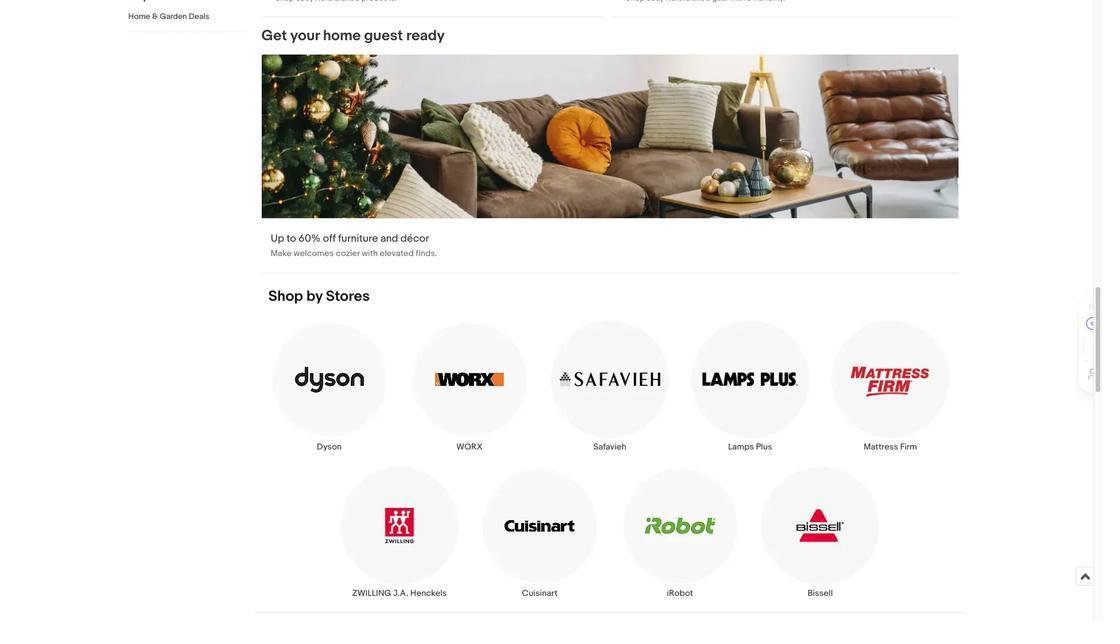 Task type: locate. For each thing, give the bounding box(es) containing it.
shop by stores
[[268, 288, 370, 305]]

lamps plus
[[728, 442, 773, 453]]

plus
[[756, 442, 773, 453]]

mattress
[[864, 442, 899, 453]]

None text field
[[262, 54, 959, 273]]

and
[[381, 232, 398, 245]]

stores
[[326, 288, 370, 305]]

&
[[152, 11, 158, 21]]

j.a.
[[393, 588, 409, 599]]

guest
[[364, 27, 403, 45]]

worx
[[457, 442, 483, 453]]

furniture
[[338, 232, 378, 245]]

bissell link
[[750, 466, 891, 599]]

home & garden deals
[[128, 11, 210, 21]]

zwilling j.a. henckels link
[[329, 466, 470, 599]]

lamps plus link
[[680, 320, 821, 453]]

get your home guest ready
[[262, 27, 445, 45]]

deals
[[189, 11, 210, 21]]

lamps
[[728, 442, 754, 453]]

elevated
[[380, 248, 414, 259]]

cuisinart
[[522, 588, 558, 599]]

zwilling j.a. henckels
[[352, 588, 447, 599]]

welcomes
[[294, 248, 334, 259]]

your
[[290, 27, 320, 45]]

décor
[[401, 232, 429, 245]]

firm
[[901, 442, 917, 453]]

home
[[323, 27, 361, 45]]

bissell
[[808, 588, 833, 599]]

zwilling
[[352, 588, 391, 599]]

make
[[271, 248, 292, 259]]

dyson
[[317, 442, 342, 453]]

get
[[262, 27, 287, 45]]

up to 60% off furniture and décor make welcomes cozier with elevated finds.
[[271, 232, 437, 259]]

with
[[362, 248, 378, 259]]

None text field
[[262, 0, 603, 16], [612, 0, 954, 16], [262, 0, 603, 16], [612, 0, 954, 16]]

shop
[[268, 288, 303, 305]]



Task type: describe. For each thing, give the bounding box(es) containing it.
by
[[306, 288, 323, 305]]

henckels
[[410, 588, 447, 599]]

safavieh
[[594, 442, 627, 453]]

finds.
[[416, 248, 437, 259]]

safavieh link
[[540, 320, 680, 453]]

dyson link
[[259, 320, 400, 453]]

up
[[271, 232, 284, 245]]

worx link
[[400, 320, 540, 453]]

irobot link
[[610, 466, 750, 599]]

none text field containing up to 60% off furniture and décor
[[262, 54, 959, 273]]

cozier
[[336, 248, 360, 259]]

60%
[[299, 232, 321, 245]]

home
[[128, 11, 150, 21]]

to
[[287, 232, 296, 245]]

off
[[323, 232, 336, 245]]

cuisinart link
[[470, 466, 610, 599]]

irobot
[[667, 588, 693, 599]]

mattress firm
[[864, 442, 917, 453]]

home & garden deals link
[[128, 11, 246, 22]]

mattress firm link
[[821, 320, 961, 453]]

ready
[[406, 27, 445, 45]]

garden
[[160, 11, 187, 21]]



Task type: vqa. For each thing, say whether or not it's contained in the screenshot.
Shop at the top left of page
yes



